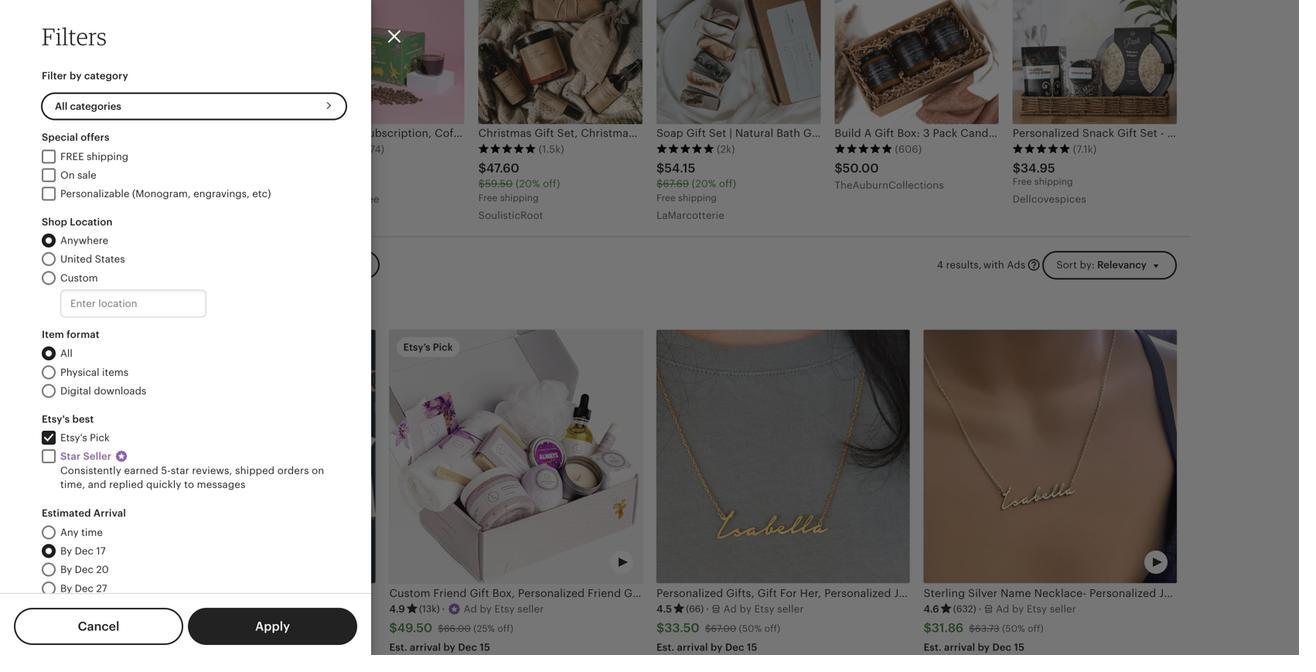 Task type: vqa. For each thing, say whether or not it's contained in the screenshot.
(25%
yes



Task type: locate. For each thing, give the bounding box(es) containing it.
5 out of 5 stars image up (monogram,
[[122, 144, 180, 154]]

$ inside $ 49.50 $ 66.00 (25% off)
[[438, 623, 444, 634]]

$
[[122, 161, 130, 175], [479, 161, 487, 175], [657, 161, 665, 175], [835, 161, 843, 175], [1013, 161, 1021, 175], [479, 178, 485, 190], [657, 178, 663, 190], [390, 621, 397, 635], [657, 621, 665, 635], [924, 621, 932, 635], [438, 623, 444, 634], [705, 623, 711, 634], [969, 623, 975, 634]]

2 horizontal spatial arrival
[[945, 642, 976, 654]]

shipping up soulisticroot
[[500, 193, 539, 203]]

1 horizontal spatial arrival
[[677, 642, 708, 654]]

$ up dellcovespices
[[1013, 161, 1021, 175]]

est. for 33.50
[[657, 642, 675, 654]]

est. arrival by dec 15 down $ 49.50 $ 66.00 (25% off)
[[390, 642, 491, 654]]

pint glass and tea towel set pizza design image
[[122, 0, 286, 124]]

3 est. arrival by dec 15 from the left
[[924, 642, 1025, 654]]

by
[[60, 545, 72, 557], [60, 564, 72, 576], [60, 583, 72, 594]]

1 4.9 from the left
[[122, 603, 138, 615]]

anywhere
[[60, 235, 108, 246]]

· right (632)
[[979, 603, 982, 615]]

physical
[[60, 367, 99, 378]]

5 out of 5 stars image for (1.5k)
[[479, 144, 537, 154]]

arrival down 31.86
[[945, 642, 976, 654]]

by left 27
[[60, 583, 72, 594]]

2 horizontal spatial 15
[[1015, 642, 1025, 654]]

free down 34.95
[[1013, 176, 1032, 187]]

4.6
[[924, 603, 940, 615]]

2 by from the top
[[60, 564, 72, 576]]

est. down 31.86
[[924, 642, 942, 654]]

shipping inside $ 54.15 $ 67.69 (20% off) free shipping lamarcotterie
[[678, 193, 717, 203]]

off) right 63.73
[[1028, 623, 1044, 634]]

(25%
[[474, 623, 495, 634]]

anywhere united states
[[60, 235, 125, 265]]

off)
[[543, 178, 560, 190], [719, 178, 737, 190], [214, 623, 230, 634], [498, 623, 514, 634], [765, 623, 781, 634], [1028, 623, 1044, 634]]

5 out of 5 stars image up 47.60
[[479, 144, 537, 154]]

3 est. from the left
[[924, 642, 942, 654]]

· right (66)
[[706, 603, 709, 615]]

Enter location text field
[[60, 290, 207, 318]]

filter by category
[[42, 70, 128, 82]]

cancel button
[[14, 608, 183, 645]]

by down any
[[60, 545, 72, 557]]

off) inside $ 31.86 $ 63.73 (50% off)
[[1028, 623, 1044, 634]]

1 arrival from the left
[[410, 642, 441, 654]]

sale
[[122, 638, 143, 650]]

2 horizontal spatial est. arrival by dec 15
[[924, 642, 1025, 654]]

2 5 out of 5 stars image from the left
[[300, 144, 358, 154]]

5 5 out of 5 stars image from the left
[[835, 144, 893, 154]]

5 out of 5 stars image up 34.95
[[1013, 144, 1071, 154]]

off) right 67.00
[[765, 623, 781, 634]]

shop
[[42, 216, 67, 228]]

downloads
[[94, 385, 146, 397]]

(20% right 59.50
[[516, 178, 540, 190]]

5 out of 5 stars image for (7.1k)
[[1013, 144, 1071, 154]]

3 5 out of 5 stars image from the left
[[479, 144, 537, 154]]

1 horizontal spatial (20%
[[516, 178, 540, 190]]

1 vertical spatial all
[[60, 348, 73, 360]]

orders
[[278, 465, 309, 476]]

$ up 59.50
[[479, 161, 487, 175]]

(50% inside $ 33.50 $ 67.00 (50% off)
[[739, 623, 762, 634]]

2 (50% from the left
[[1003, 623, 1026, 634]]

0 vertical spatial all
[[55, 101, 68, 112]]

1 · from the left
[[442, 603, 445, 615]]

4 results,
[[937, 259, 982, 271]]

shipping inside the $ 47.60 $ 59.50 (20% off) free shipping soulisticroot
[[500, 193, 539, 203]]

all up physical
[[60, 348, 73, 360]]

all inside 'item format all physical items digital downloads'
[[60, 348, 73, 360]]

off) inside $ 33.50 $ 67.00 (50% off)
[[765, 623, 781, 634]]

15 for 49.50
[[480, 642, 491, 654]]

shipping up dellcovespices
[[1035, 176, 1074, 187]]

free inside $ 34.95 free shipping dellcovespices
[[1013, 176, 1032, 187]]

etsy's left best
[[42, 413, 70, 425]]

apply button
[[188, 608, 357, 645]]

4.9 up 49.50
[[390, 603, 405, 615]]

0 vertical spatial by
[[60, 545, 72, 557]]

· right (13k)
[[442, 603, 445, 615]]

0 horizontal spatial 4.9
[[122, 603, 138, 615]]

shipping down the offers
[[87, 151, 129, 162]]

0 horizontal spatial 15
[[480, 642, 491, 654]]

on
[[60, 169, 75, 181]]

(20% right 67.69
[[692, 178, 717, 190]]

est.
[[390, 642, 408, 654], [657, 642, 675, 654], [924, 642, 942, 654]]

· for 31.86
[[979, 603, 982, 615]]

·
[[442, 603, 445, 615], [706, 603, 709, 615], [979, 603, 982, 615]]

etc)
[[252, 188, 271, 200]]

off) right (25%
[[498, 623, 514, 634]]

1 horizontal spatial ·
[[706, 603, 709, 615]]

$ down 4.5
[[657, 621, 665, 635]]

driftawaycoffee
[[300, 193, 380, 205]]

off) down the (1.5k)
[[543, 178, 560, 190]]

$ left 66.00
[[390, 621, 397, 635]]

arrival down 33.50
[[677, 642, 708, 654]]

20
[[96, 564, 109, 576]]

0 horizontal spatial (20%
[[189, 623, 211, 634]]

engravings,
[[193, 188, 250, 200]]

est. down 33.50
[[657, 642, 675, 654]]

2 4.9 from the left
[[390, 603, 405, 615]]

1 vertical spatial etsy's
[[60, 432, 87, 444]]

(1.5k)
[[539, 144, 564, 155]]

shipping up lamarcotterie
[[678, 193, 717, 203]]

5 out of 5 stars image left (774)
[[300, 144, 358, 154]]

(20% for 54.15
[[692, 178, 717, 190]]

$ down (13k)
[[438, 623, 444, 634]]

15 down (25%
[[480, 642, 491, 654]]

1 horizontal spatial est. arrival by dec 15
[[657, 642, 758, 654]]

$ inside $ 33.50 $ 67.00 (50% off)
[[705, 623, 711, 634]]

pick
[[433, 342, 453, 353], [90, 432, 110, 444]]

coffee gift subscription, coffee lovers gift, eco-friendly and sustainable, fresh, single origin, whole bean or ground image
[[300, 0, 465, 124]]

15 down $ 31.86 $ 63.73 (50% off)
[[1015, 642, 1025, 654]]

4.9 up sale
[[122, 603, 138, 615]]

off) inside the $ 47.60 $ 59.50 (20% off) free shipping soulisticroot
[[543, 178, 560, 190]]

5 out of 5 stars image up 50.00
[[835, 144, 893, 154]]

dec left 20
[[75, 564, 94, 576]]

time
[[81, 527, 103, 538]]

personalized gifts, gift for her, personalized jewelry, personalized name necklace, custom name necklace, jewelry, gold name necklace image
[[657, 330, 910, 583]]

(20%
[[516, 178, 540, 190], [692, 178, 717, 190], [189, 623, 211, 634]]

2 arrival from the left
[[677, 642, 708, 654]]

arrival for 33.50
[[677, 642, 708, 654]]

0 horizontal spatial (50%
[[739, 623, 762, 634]]

1 est. from the left
[[390, 642, 408, 654]]

est. arrival by dec 15 for 31.86
[[924, 642, 1025, 654]]

shipping inside $ 34.95 free shipping dellcovespices
[[1035, 176, 1074, 187]]

$ 47.60 $ 59.50 (20% off) free shipping soulisticroot
[[479, 161, 560, 221]]

(20% inside $ 54.15 $ 67.69 (20% off) free shipping lamarcotterie
[[692, 178, 717, 190]]

by down $ 49.50 $ 66.00 (25% off)
[[444, 642, 456, 654]]

etsy's up star
[[60, 432, 87, 444]]

0 vertical spatial etsy's
[[42, 413, 70, 425]]

$ 33.50 $ 67.00 (50% off)
[[657, 621, 781, 635]]

free inside $ 54.15 $ 67.69 (20% off) free shipping lamarcotterie
[[657, 193, 676, 203]]

0 horizontal spatial ·
[[442, 603, 445, 615]]

dec down 66.00
[[458, 642, 477, 654]]

5 out of 5 stars image for $
[[122, 144, 180, 154]]

etsy's for etsy's pick
[[60, 432, 87, 444]]

4 5 out of 5 stars image from the left
[[657, 144, 715, 154]]

all categories button
[[41, 93, 347, 120]]

by down $ 33.50 $ 67.00 (50% off)
[[711, 642, 723, 654]]

format
[[67, 329, 100, 340]]

by for 33.50
[[711, 642, 723, 654]]

2 horizontal spatial free
[[1013, 176, 1032, 187]]

(2k)
[[717, 144, 735, 155]]

all
[[55, 101, 68, 112], [60, 348, 73, 360]]

by
[[70, 70, 82, 82], [444, 642, 456, 654], [711, 642, 723, 654], [978, 642, 990, 654]]

(606)
[[895, 144, 922, 155]]

1 5 out of 5 stars image from the left
[[122, 144, 180, 154]]

1 horizontal spatial 4.9
[[390, 603, 405, 615]]

est. arrival by dec 15
[[390, 642, 491, 654], [657, 642, 758, 654], [924, 642, 1025, 654]]

(66)
[[686, 604, 704, 614]]

15 down $ 33.50 $ 67.00 (50% off)
[[747, 642, 758, 654]]

est. arrival by dec 15 down $ 31.86 $ 63.73 (50% off)
[[924, 642, 1025, 654]]

dec left 27
[[75, 583, 94, 594]]

soap gift set | natural bath gift box mom – happy birthday vegan soap gift – self care box – christmas gift set for women - mother's day kit image
[[657, 0, 821, 124]]

location
[[70, 216, 113, 228]]

soulisticroot
[[479, 209, 544, 221]]

1 15 from the left
[[480, 642, 491, 654]]

by down 63.73
[[978, 642, 990, 654]]

0 horizontal spatial est. arrival by dec 15
[[390, 642, 491, 654]]

all up special
[[55, 101, 68, 112]]

0 horizontal spatial arrival
[[410, 642, 441, 654]]

arrival down 49.50
[[410, 642, 441, 654]]

1 (50% from the left
[[739, 623, 762, 634]]

pick right etsy's
[[433, 342, 453, 353]]

2 vertical spatial by
[[60, 583, 72, 594]]

4.9 for $
[[390, 603, 405, 615]]

1 vertical spatial by
[[60, 564, 72, 576]]

dellcovespices
[[1013, 193, 1087, 205]]

filter
[[42, 70, 67, 82]]

pick up the 'seller'
[[90, 432, 110, 444]]

star
[[171, 465, 189, 476]]

(20% inside the $ 47.60 $ 59.50 (20% off) free shipping soulisticroot
[[516, 178, 540, 190]]

free inside the $ 47.60 $ 59.50 (20% off) free shipping soulisticroot
[[479, 193, 498, 203]]

0 horizontal spatial pick
[[90, 432, 110, 444]]

shipping
[[87, 151, 129, 162], [1035, 176, 1074, 187], [500, 193, 539, 203], [678, 193, 717, 203]]

5 out of 5 stars image
[[122, 144, 180, 154], [300, 144, 358, 154], [479, 144, 537, 154], [657, 144, 715, 154], [835, 144, 893, 154], [1013, 144, 1071, 154]]

pick inside search filters dialog
[[90, 432, 110, 444]]

2 15 from the left
[[747, 642, 758, 654]]

3 by from the top
[[60, 583, 72, 594]]

etsy's
[[42, 413, 70, 425], [60, 432, 87, 444]]

est. down 49.50
[[390, 642, 408, 654]]

(50%
[[739, 623, 762, 634], [1003, 623, 1026, 634]]

off) inside $ 54.15 $ 67.69 (20% off) free shipping lamarcotterie
[[719, 178, 737, 190]]

dec left 17
[[75, 545, 94, 557]]

1 horizontal spatial est.
[[657, 642, 675, 654]]

free for 47.60
[[479, 193, 498, 203]]

0 horizontal spatial free
[[479, 193, 498, 203]]

off) for 47.60
[[543, 178, 560, 190]]

1 horizontal spatial pick
[[433, 342, 453, 353]]

$ right 33.50
[[705, 623, 711, 634]]

(50% inside $ 31.86 $ 63.73 (50% off)
[[1003, 623, 1026, 634]]

$ down (632)
[[969, 623, 975, 634]]

search filters dialog
[[0, 0, 1300, 655]]

2 est. from the left
[[657, 642, 675, 654]]

4
[[937, 259, 944, 271]]

special
[[42, 132, 78, 143]]

6 5 out of 5 stars image from the left
[[1013, 144, 1071, 154]]

15 for 31.86
[[1015, 642, 1025, 654]]

$ up soulisticroot
[[479, 178, 485, 190]]

1 est. arrival by dec 15 from the left
[[390, 642, 491, 654]]

etsy's for etsy's best
[[42, 413, 70, 425]]

pick for etsy's pick
[[433, 342, 453, 353]]

any
[[60, 527, 79, 538]]

sale
[[77, 169, 96, 181]]

1 vertical spatial pick
[[90, 432, 110, 444]]

2 horizontal spatial ·
[[979, 603, 982, 615]]

off) down (2k)
[[719, 178, 737, 190]]

3 15 from the left
[[1015, 642, 1025, 654]]

newduds
[[122, 193, 169, 205]]

(20% up hours
[[189, 623, 211, 634]]

hours
[[195, 638, 223, 650]]

by left 20
[[60, 564, 72, 576]]

off) inside $ 49.50 $ 66.00 (25% off)
[[498, 623, 514, 634]]

67.00
[[711, 623, 737, 634]]

free down 59.50
[[479, 193, 498, 203]]

1 horizontal spatial (50%
[[1003, 623, 1026, 634]]

2 · from the left
[[706, 603, 709, 615]]

0 vertical spatial pick
[[433, 342, 453, 353]]

(50% right 67.00
[[739, 623, 762, 634]]

arrival
[[410, 642, 441, 654], [677, 642, 708, 654], [945, 642, 976, 654]]

by for 49.50
[[444, 642, 456, 654]]

christmas gift set, christmas gift for her, spa gift box, relax gift, coworker gift, ready to ship gift, friend gift, care package image
[[479, 0, 643, 124]]

sterling silver name necklace- personalized jewelry- custom name jewelry- personalized gift- christmas gift for her- gift for mom- gifts image
[[924, 330, 1177, 583]]

consistently earned 5-star reviews, shipped orders on time, and replied quickly to messages
[[60, 465, 324, 490]]

item format all physical items digital downloads
[[42, 329, 146, 397]]

2 horizontal spatial (20%
[[692, 178, 717, 190]]

and
[[88, 479, 106, 490]]

2 est. arrival by dec 15 from the left
[[657, 642, 758, 654]]

2 horizontal spatial est.
[[924, 642, 942, 654]]

17
[[96, 545, 106, 557]]

$ up theauburncollections
[[835, 161, 843, 175]]

free down 67.69
[[657, 193, 676, 203]]

all inside all categories button
[[55, 101, 68, 112]]

5 out of 5 stars image up 54.15
[[657, 144, 715, 154]]

arrival
[[94, 508, 126, 519]]

1 horizontal spatial free
[[657, 193, 676, 203]]

0 horizontal spatial est.
[[390, 642, 408, 654]]

est. arrival by dec 15 down $ 33.50 $ 67.00 (50% off)
[[657, 642, 758, 654]]

1 horizontal spatial 15
[[747, 642, 758, 654]]

3 arrival from the left
[[945, 642, 976, 654]]

by right filter
[[70, 70, 82, 82]]

59.50
[[485, 178, 513, 190]]

dec
[[75, 545, 94, 557], [75, 564, 94, 576], [75, 583, 94, 594], [458, 642, 477, 654], [726, 642, 745, 654], [993, 642, 1012, 654]]

star seller
[[60, 451, 111, 462]]

(50% right 63.73
[[1003, 623, 1026, 634]]

66.00
[[444, 623, 471, 634]]

3 · from the left
[[979, 603, 982, 615]]

5 out of 5 stars image for (606)
[[835, 144, 893, 154]]



Task type: describe. For each thing, give the bounding box(es) containing it.
5-
[[161, 465, 171, 476]]

build a box gift - start here! - create your own gift box, custom gift boxes for women & men, personalized gifts, make your own gift image
[[122, 330, 376, 583]]

shipping inside special offers free shipping on sale personalizable (monogram, engravings, etc)
[[87, 151, 129, 162]]

11
[[184, 638, 192, 650]]

personalizable
[[60, 188, 130, 200]]

star
[[60, 451, 81, 462]]

shipped
[[235, 465, 275, 476]]

arrival for 31.86
[[945, 642, 976, 654]]

$ 50.00 theauburncollections
[[835, 161, 944, 191]]

free
[[60, 151, 84, 162]]

on
[[312, 465, 324, 476]]

$ 31.86 $ 63.73 (50% off)
[[924, 621, 1044, 635]]

dec down 67.00
[[726, 642, 745, 654]]

(20% for 47.60
[[516, 178, 540, 190]]

all categories
[[55, 101, 121, 112]]

1 by from the top
[[60, 545, 72, 557]]

$ 54.15 $ 67.69 (20% off) free shipping lamarcotterie
[[657, 161, 737, 221]]

custom
[[60, 272, 98, 284]]

$ up newduds
[[122, 161, 130, 175]]

ends
[[146, 638, 170, 650]]

states
[[95, 254, 125, 265]]

$ inside $ 31.86 $ 63.73 (50% off)
[[969, 623, 975, 634]]

categories
[[70, 101, 121, 112]]

personalized snack gift set - popcorn kernels popcorn seasoning and microwavable popcorn bowl, flavored popcorn, popcorn gift box image
[[1013, 0, 1177, 124]]

49.50
[[397, 621, 433, 635]]

5 out of 5 stars image for (2k)
[[657, 144, 715, 154]]

50.00
[[843, 161, 879, 175]]

arrival for 49.50
[[410, 642, 441, 654]]

sale ends in 11 hours
[[122, 638, 223, 650]]

(774)
[[361, 144, 385, 155]]

off) for 49.50
[[498, 623, 514, 634]]

5 out of 5 stars image for (774)
[[300, 144, 358, 154]]

$ up 67.69
[[657, 161, 665, 175]]

· for 49.50
[[442, 603, 445, 615]]

47.60
[[487, 161, 520, 175]]

(50% for 31.86
[[1003, 623, 1026, 634]]

filters
[[42, 22, 107, 51]]

cancel
[[78, 620, 119, 634]]

(7.1k)
[[1074, 144, 1097, 155]]

(632)
[[954, 604, 977, 614]]

67.69
[[663, 178, 689, 190]]

4.9 for 8.75
[[122, 603, 138, 615]]

estimated
[[42, 508, 91, 519]]

· for 33.50
[[706, 603, 709, 615]]

estimated arrival any time by dec 17 by dec 20 by dec 27
[[42, 508, 126, 594]]

united
[[60, 254, 92, 265]]

ads
[[1008, 259, 1026, 271]]

special offers free shipping on sale personalizable (monogram, engravings, etc)
[[42, 132, 271, 200]]

time,
[[60, 479, 85, 490]]

theauburncollections
[[835, 180, 944, 191]]

(50% for 33.50
[[739, 623, 762, 634]]

34.95
[[1021, 161, 1056, 175]]

quickly
[[146, 479, 181, 490]]

item
[[42, 329, 64, 340]]

$ inside $ 34.95 free shipping dellcovespices
[[1013, 161, 1021, 175]]

to
[[184, 479, 194, 490]]

off) up hours
[[214, 623, 230, 634]]

$ up lamarcotterie
[[657, 178, 663, 190]]

apply
[[255, 620, 290, 634]]

off) for 33.50
[[765, 623, 781, 634]]

offers
[[81, 132, 110, 143]]

consistently
[[60, 465, 121, 476]]

(monogram,
[[132, 188, 191, 200]]

etsy's pick
[[403, 342, 453, 353]]

(32.9k)
[[152, 604, 182, 614]]

items
[[102, 367, 129, 378]]

messages
[[197, 479, 246, 490]]

est. for 31.86
[[924, 642, 942, 654]]

4.5
[[657, 603, 672, 615]]

off) for 54.15
[[719, 178, 737, 190]]

27
[[96, 583, 107, 594]]

$ 34.95 free shipping dellcovespices
[[1013, 161, 1087, 205]]

etsy's
[[403, 342, 431, 353]]

replied
[[109, 479, 143, 490]]

(13k)
[[419, 604, 440, 614]]

$ down 4.6
[[924, 621, 932, 635]]

by for 31.86
[[978, 642, 990, 654]]

seller
[[83, 451, 111, 462]]

pick for etsy's pick
[[90, 432, 110, 444]]

8.75
[[168, 623, 186, 634]]

$ inside $ 50.00 theauburncollections
[[835, 161, 843, 175]]

off) for 31.86
[[1028, 623, 1044, 634]]

reviews,
[[192, 465, 232, 476]]

31.86
[[932, 621, 964, 635]]

63.73
[[975, 623, 1000, 634]]

best
[[72, 413, 94, 425]]

est. arrival by dec 15 for 49.50
[[390, 642, 491, 654]]

lamarcotterie
[[657, 209, 725, 221]]

build a gift box: 3 pack candle set, housewarming gifts, create your own gift box, personalized candle gift set, make your own gift image
[[835, 0, 999, 124]]

54.15
[[665, 161, 696, 175]]

$ 49.50 $ 66.00 (25% off)
[[390, 621, 514, 635]]

custom friend gift box, personalized friend gifts, personal message, custom personalize, custom gift, personalized gift, gift box for friend image
[[390, 330, 643, 583]]

8.75 (20% off)
[[168, 623, 230, 634]]

est. for 49.50
[[390, 642, 408, 654]]

digital
[[60, 385, 91, 397]]

free for 54.15
[[657, 193, 676, 203]]

by inside search filters dialog
[[70, 70, 82, 82]]

with ads
[[984, 259, 1026, 271]]

results,
[[946, 259, 982, 271]]

etsy's best
[[42, 413, 94, 425]]

15 for 33.50
[[747, 642, 758, 654]]

dec down 63.73
[[993, 642, 1012, 654]]

etsy's pick
[[60, 432, 110, 444]]

est. arrival by dec 15 for 33.50
[[657, 642, 758, 654]]



